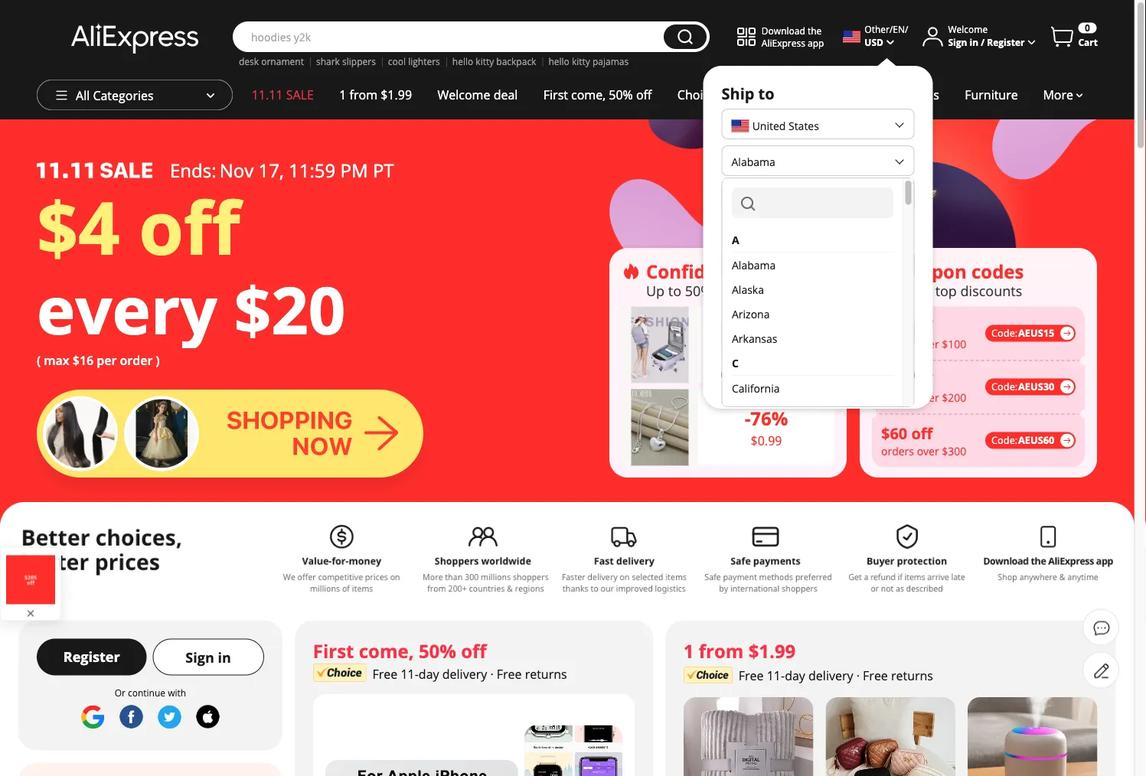 Task type: locate. For each thing, give the bounding box(es) containing it.
welcome deal
[[438, 87, 518, 103]]

plus link
[[729, 80, 779, 110]]

welcome
[[949, 23, 988, 36], [438, 87, 491, 103]]

to for up
[[669, 281, 682, 300]]

orders inside $30 off orders over $200
[[882, 390, 915, 405]]

2 - from the top
[[745, 406, 751, 431]]

None button
[[664, 25, 707, 49]]

register up or
[[63, 648, 120, 667]]

0 vertical spatial code:
[[992, 327, 1018, 340]]

1 vertical spatial to
[[669, 281, 682, 300]]

orders up $60 on the right bottom
[[882, 390, 915, 405]]

hello right backpack
[[549, 55, 570, 68]]

welcome left deal on the top left of the page
[[438, 87, 491, 103]]

1 vertical spatial 50%
[[685, 281, 712, 300]]

0 horizontal spatial welcome
[[438, 87, 491, 103]]

1 horizontal spatial sign
[[949, 36, 968, 48]]

code: left "aeus30"
[[992, 380, 1018, 394]]

1 from $1.99 link
[[327, 80, 425, 110]]

order
[[120, 352, 153, 369]]

1 vertical spatial 1 from $1.99
[[684, 639, 796, 664]]

code: aeus60
[[992, 434, 1055, 447]]

2 vertical spatial alabama
[[732, 258, 776, 272]]

sign up the with
[[186, 649, 214, 668]]

sign
[[949, 36, 968, 48], [186, 649, 214, 668]]

2 code: from the top
[[992, 380, 1018, 394]]

over inside $60 off orders over $300
[[917, 444, 940, 459]]

63%
[[751, 324, 789, 348]]

orders inside $60 off orders over $300
[[882, 444, 915, 459]]

top
[[936, 281, 957, 300]]

0 horizontal spatial from
[[350, 87, 378, 103]]

-63% link
[[622, 307, 835, 383]]

to right ship
[[759, 83, 775, 104]]

1 vertical spatial first
[[313, 639, 354, 664]]

0 horizontal spatial sign
[[186, 649, 214, 668]]

0 horizontal spatial kitty
[[476, 55, 494, 68]]

1 from $1.99
[[340, 87, 412, 103], [684, 639, 796, 664]]

product image image
[[632, 307, 689, 383], [632, 389, 689, 466]]

0 horizontal spatial (
[[37, 352, 41, 369]]

1 horizontal spatial to
[[759, 83, 775, 104]]

1 horizontal spatial from
[[699, 639, 744, 664]]

$30 off orders over $200
[[882, 369, 967, 405]]

$200
[[942, 390, 967, 405]]

$300
[[942, 444, 967, 459]]

aliexpress
[[762, 36, 806, 49]]

desk ornament
[[239, 55, 304, 68]]

over left $300
[[917, 444, 940, 459]]

over inside $15 off orders over $100
[[917, 337, 940, 351]]

to right up
[[669, 281, 682, 300]]

ends: nov 17, 11:59 pm pt
[[170, 158, 394, 183]]

/ right other/
[[905, 23, 909, 36]]

alabama down united
[[732, 154, 776, 169]]

2 over from the top
[[917, 390, 940, 405]]

orders left $300
[[882, 444, 915, 459]]

2 horizontal spatial 50%
[[685, 281, 712, 300]]

-63%
[[745, 324, 789, 348]]

over
[[917, 337, 940, 351], [917, 390, 940, 405], [917, 444, 940, 459]]

1 horizontal spatial welcome
[[949, 23, 988, 36]]

pajamas
[[593, 55, 629, 68]]

christmas link
[[869, 80, 953, 110]]

united states
[[753, 119, 820, 133]]

0 horizontal spatial ·
[[491, 666, 494, 683]]

alabama up 'language'
[[732, 191, 776, 206]]

1 vertical spatial welcome
[[438, 87, 491, 103]]

1 vertical spatial 11.11
[[897, 281, 932, 300]]

cart
[[1079, 36, 1098, 49]]

0 horizontal spatial register
[[63, 648, 120, 667]]

1 horizontal spatial day
[[785, 668, 806, 684]]

1 vertical spatial alabama
[[732, 191, 776, 206]]

over for $15 off
[[917, 337, 940, 351]]

1 vertical spatial over
[[917, 390, 940, 405]]

the
[[808, 24, 822, 37]]

/ for en
[[905, 23, 909, 36]]

1 vertical spatial -
[[745, 406, 751, 431]]

1 horizontal spatial returns
[[892, 668, 934, 684]]

0 vertical spatial in
[[970, 36, 979, 48]]

christmas
[[882, 87, 940, 103]]

welcome deal link
[[425, 80, 531, 110]]

0 vertical spatial -
[[745, 324, 751, 348]]

close image
[[25, 608, 37, 620]]

day
[[419, 666, 439, 683], [785, 668, 806, 684]]

a
[[732, 232, 739, 247]]

0 horizontal spatial 1 from $1.99
[[340, 87, 412, 103]]

coupon bg image
[[872, 307, 1085, 468]]

over left $200
[[917, 390, 940, 405]]

0 vertical spatial alabama
[[732, 154, 776, 169]]

over left $100
[[917, 337, 940, 351]]

1 vertical spatial orders
[[882, 390, 915, 405]]

other/
[[865, 23, 893, 36]]

1 over from the top
[[917, 337, 940, 351]]

code:
[[992, 327, 1018, 340], [992, 380, 1018, 394], [992, 434, 1018, 447]]

11- for 50%
[[401, 666, 419, 683]]

register up furniture
[[988, 36, 1025, 48]]

0 vertical spatial over
[[917, 337, 940, 351]]

0 horizontal spatial delivery
[[443, 666, 487, 683]]

·
[[491, 666, 494, 683], [857, 668, 860, 684]]

- inside -76% $0.99
[[745, 406, 751, 431]]

0 horizontal spatial /
[[905, 23, 909, 36]]

shark
[[316, 55, 340, 68]]

kitty left backpack
[[476, 55, 494, 68]]

1 - from the top
[[745, 324, 751, 348]]

from
[[350, 87, 378, 103], [699, 639, 744, 664]]

in for sign in / register
[[970, 36, 979, 48]]

1 horizontal spatial /
[[981, 36, 985, 48]]

1 horizontal spatial hello
[[549, 55, 570, 68]]

alabama
[[732, 154, 776, 169], [732, 191, 776, 206], [732, 258, 776, 272]]

1 vertical spatial 1
[[684, 639, 694, 664]]

11- up 70x100cm milk velvet blanket, bed sheet, blanket, single dormitory, student coral velvet air conditioning, nap blanket, sofa 'image'
[[767, 668, 785, 684]]

$4 off
[[37, 177, 240, 276]]

code: left aeus15 at the right of page
[[992, 327, 1018, 340]]

· for first come, 50% off
[[491, 666, 494, 683]]

3 over from the top
[[917, 444, 940, 459]]

english
[[732, 259, 767, 273]]

1 horizontal spatial 11.11
[[897, 281, 932, 300]]

1 horizontal spatial $1.99
[[749, 639, 796, 664]]

alabama up the alaska
[[732, 258, 776, 272]]

1 vertical spatial in
[[218, 649, 231, 668]]

0 vertical spatial product image image
[[632, 307, 689, 383]]

kitty left pajamas
[[572, 55, 590, 68]]

0 horizontal spatial in
[[218, 649, 231, 668]]

1 horizontal spatial first come, 50% off
[[544, 87, 652, 103]]

3 code: from the top
[[992, 434, 1018, 447]]

1 horizontal spatial 1 from $1.99
[[684, 639, 796, 664]]

over for $30 off
[[917, 390, 940, 405]]

0 vertical spatial 50%
[[609, 87, 633, 103]]

orders for $15
[[882, 337, 915, 351]]

code: for $60 off
[[992, 434, 1018, 447]]

with
[[168, 687, 186, 700]]

alaska
[[732, 282, 764, 297]]

eur ( euro )
[[732, 326, 790, 340]]

0 horizontal spatial day
[[419, 666, 439, 683]]

eur
[[732, 326, 752, 340]]

sign for sign in / register
[[949, 36, 968, 48]]

1 horizontal spatial 11-
[[767, 668, 785, 684]]

hello down hoodies y2k text field
[[453, 55, 474, 68]]

11- right choice image
[[401, 666, 419, 683]]

2 hello from the left
[[549, 55, 570, 68]]

off
[[636, 87, 652, 103], [139, 177, 240, 276], [716, 281, 734, 300], [912, 316, 933, 337], [912, 369, 933, 390], [912, 423, 933, 444], [461, 639, 487, 664]]

0 vertical spatial come,
[[571, 87, 606, 103]]

plus
[[742, 87, 766, 103]]

0 horizontal spatial returns
[[525, 666, 567, 683]]

$4
[[37, 177, 120, 276]]

11-
[[401, 666, 419, 683], [767, 668, 785, 684]]

free 11-day delivery · free returns for $1.99
[[739, 668, 934, 684]]

(
[[755, 326, 758, 340], [37, 352, 41, 369]]

50%
[[609, 87, 633, 103], [685, 281, 712, 300], [419, 639, 456, 664]]

0 vertical spatial first
[[544, 87, 568, 103]]

united
[[753, 119, 786, 133]]

1 vertical spatial first come, 50% off
[[313, 639, 487, 664]]

/ for in
[[981, 36, 985, 48]]

hello for hello kitty pajamas
[[549, 55, 570, 68]]

) right euro
[[787, 326, 790, 340]]

0 horizontal spatial free 11-day delivery · free returns
[[373, 666, 567, 683]]

0 vertical spatial 1
[[340, 87, 347, 103]]

more
[[1044, 87, 1074, 103]]

0 vertical spatial 11.11
[[252, 87, 283, 103]]

continue
[[128, 687, 165, 700]]

1 horizontal spatial kitty
[[572, 55, 590, 68]]

0 vertical spatial (
[[755, 326, 758, 340]]

) right order
[[156, 352, 160, 369]]

0 vertical spatial to
[[759, 83, 775, 104]]

1 vertical spatial code:
[[992, 380, 1018, 394]]

every $20 ( max $16 per order )
[[37, 265, 346, 369]]

11.11 left top
[[897, 281, 932, 300]]

/
[[905, 23, 909, 36], [981, 36, 985, 48]]

welcome right en
[[949, 23, 988, 36]]

1 horizontal spatial delivery
[[809, 668, 854, 684]]

1 horizontal spatial free 11-day delivery · free returns
[[739, 668, 934, 684]]

3 orders from the top
[[882, 444, 915, 459]]

1 code: from the top
[[992, 327, 1018, 340]]

76%
[[751, 406, 789, 431]]

2 vertical spatial code:
[[992, 434, 1018, 447]]

0 horizontal spatial )
[[156, 352, 160, 369]]

$30
[[882, 369, 908, 390]]

save
[[804, 367, 833, 383]]

3 alabama from the top
[[732, 258, 776, 272]]

language
[[722, 224, 796, 245]]

1 horizontal spatial in
[[970, 36, 979, 48]]

categories
[[93, 87, 154, 104]]

0 horizontal spatial 1
[[340, 87, 347, 103]]

0 vertical spatial $1.99
[[381, 87, 412, 103]]

1 vertical spatial product image image
[[632, 389, 689, 466]]

2 vertical spatial orders
[[882, 444, 915, 459]]

2 kitty from the left
[[572, 55, 590, 68]]

1 orders from the top
[[882, 337, 915, 351]]

1 kitty from the left
[[476, 55, 494, 68]]

c california
[[732, 356, 780, 396]]

orders up $30
[[882, 337, 915, 351]]

50% inside first come, 50% off link
[[609, 87, 633, 103]]

( right eur
[[755, 326, 758, 340]]

1 hello from the left
[[453, 55, 474, 68]]

pop picture image
[[6, 556, 55, 605]]

code: left aeus60
[[992, 434, 1018, 447]]

0 vertical spatial first come, 50% off
[[544, 87, 652, 103]]

discounts
[[961, 281, 1023, 300]]

over for $60 off
[[917, 444, 940, 459]]

0 vertical spatial orders
[[882, 337, 915, 351]]

icon image
[[622, 262, 640, 281]]

2 vertical spatial over
[[917, 444, 940, 459]]

/ up furniture
[[981, 36, 985, 48]]

0 horizontal spatial to
[[669, 281, 682, 300]]

1 horizontal spatial )
[[787, 326, 790, 340]]

delivery
[[443, 666, 487, 683], [809, 668, 854, 684]]

orders
[[882, 337, 915, 351], [882, 390, 915, 405], [882, 444, 915, 459]]

hoodies y2k text field
[[244, 29, 656, 44]]

0
[[1085, 21, 1091, 34]]

to
[[759, 83, 775, 104], [669, 281, 682, 300]]

-
[[745, 324, 751, 348], [745, 406, 751, 431]]

free 11-day delivery · free returns
[[373, 666, 567, 683], [739, 668, 934, 684]]

0 vertical spatial sign
[[949, 36, 968, 48]]

0 horizontal spatial hello
[[453, 55, 474, 68]]

hello
[[453, 55, 474, 68], [549, 55, 570, 68]]

1 horizontal spatial 1
[[684, 639, 694, 664]]

$1.99
[[381, 87, 412, 103], [749, 639, 796, 664]]

0 vertical spatial welcome
[[949, 23, 988, 36]]

1 horizontal spatial 50%
[[609, 87, 633, 103]]

11.11 left "sale"
[[252, 87, 283, 103]]

1 vertical spatial come,
[[359, 639, 414, 664]]

-76% $0.99
[[745, 406, 789, 449]]

0 horizontal spatial 11-
[[401, 666, 419, 683]]

confident
[[647, 259, 737, 284]]

2 vertical spatial 50%
[[419, 639, 456, 664]]

0 vertical spatial register
[[988, 36, 1025, 48]]

1 horizontal spatial ·
[[857, 668, 860, 684]]

up
[[647, 281, 665, 300]]

in for sign in
[[218, 649, 231, 668]]

0 vertical spatial )
[[787, 326, 790, 340]]

day for $1.99
[[785, 668, 806, 684]]

( left max
[[37, 352, 41, 369]]

1 vertical spatial register
[[63, 648, 120, 667]]

register
[[988, 36, 1025, 48], [63, 648, 120, 667]]

over inside $30 off orders over $200
[[917, 390, 940, 405]]

hello for hello kitty backpack
[[453, 55, 474, 68]]

1 vertical spatial )
[[156, 352, 160, 369]]

1 vertical spatial (
[[37, 352, 41, 369]]

returns
[[525, 666, 567, 683], [892, 668, 934, 684]]

orders inside $15 off orders over $100
[[882, 337, 915, 351]]

None field
[[732, 188, 894, 218]]

17,
[[259, 158, 284, 183]]

0 vertical spatial 1 from $1.99
[[340, 87, 412, 103]]

2 orders from the top
[[882, 390, 915, 405]]

sign right en
[[949, 36, 968, 48]]

1 vertical spatial $1.99
[[749, 639, 796, 664]]

code: for $15 off
[[992, 327, 1018, 340]]

1 vertical spatial sign
[[186, 649, 214, 668]]



Task type: describe. For each thing, give the bounding box(es) containing it.
welcome for welcome
[[949, 23, 988, 36]]

code: aeus30
[[992, 380, 1055, 394]]

code: for $30 off
[[992, 380, 1018, 394]]

backpack
[[497, 55, 537, 68]]

1 horizontal spatial (
[[755, 326, 758, 340]]

to for ship
[[759, 83, 775, 104]]

or
[[115, 687, 126, 700]]

kitty for backpack
[[476, 55, 494, 68]]

1 alabama from the top
[[732, 154, 776, 169]]

orders for $30
[[882, 390, 915, 405]]

choice link
[[665, 80, 729, 110]]

hello kitty pajamas
[[549, 55, 629, 68]]

2 alabama from the top
[[732, 191, 776, 206]]

sign for sign in
[[186, 649, 214, 668]]

styles
[[825, 259, 879, 284]]

up to 50% off
[[647, 281, 734, 300]]

app
[[808, 36, 825, 49]]

1 vertical spatial from
[[699, 639, 744, 664]]

0 horizontal spatial 11.11
[[252, 87, 283, 103]]

1 horizontal spatial come,
[[571, 87, 606, 103]]

all
[[76, 87, 90, 104]]

code: aeus15
[[992, 327, 1055, 340]]

ornament
[[261, 55, 304, 68]]

download
[[762, 24, 806, 37]]

off inside $60 off orders over $300
[[912, 423, 933, 444]]

$100
[[942, 337, 967, 351]]

returns for 1 from $1.99
[[892, 668, 934, 684]]

11- for $1.99
[[767, 668, 785, 684]]

11.11 sale
[[252, 87, 314, 103]]

ends:
[[170, 158, 216, 183]]

deal
[[494, 87, 518, 103]]

off inside $15 off orders over $100
[[912, 316, 933, 337]]

aeus60
[[1019, 434, 1055, 447]]

en
[[893, 23, 905, 36]]

colorado
[[732, 406, 778, 420]]

hello kitty pajamas link
[[549, 55, 629, 68]]

pt
[[373, 158, 394, 183]]

cool lighters
[[388, 55, 440, 68]]

pm
[[341, 158, 368, 183]]

0 vertical spatial from
[[350, 87, 378, 103]]

first come, 50% off link
[[531, 80, 665, 110]]

0 horizontal spatial $1.99
[[381, 87, 412, 103]]

per
[[97, 352, 117, 369]]

codes
[[972, 259, 1025, 284]]

11.11 inside coupon codes 11.11 top discounts
[[897, 281, 932, 300]]

0 horizontal spatial first
[[313, 639, 354, 664]]

ship
[[722, 83, 755, 104]]

desk ornament link
[[239, 55, 304, 68]]

ship to
[[722, 83, 775, 104]]

- for 63%
[[745, 324, 751, 348]]

$0.99
[[751, 433, 782, 449]]

california
[[732, 381, 780, 396]]

delivery for $1.99
[[809, 668, 854, 684]]

1 horizontal spatial first
[[544, 87, 568, 103]]

- for 76%
[[745, 406, 751, 431]]

returns for first come, 50% off
[[525, 666, 567, 683]]

furniture
[[965, 87, 1019, 103]]

day for 50%
[[419, 666, 439, 683]]

( inside every $20 ( max $16 per order )
[[37, 352, 41, 369]]

a alabama
[[732, 232, 776, 272]]

max
[[44, 352, 69, 369]]

currency
[[722, 291, 791, 312]]

orders for $60
[[882, 444, 915, 459]]

confident youthful styles
[[647, 259, 879, 284]]

coupon
[[897, 259, 967, 284]]

cool
[[388, 55, 406, 68]]

usb cool mist sprayer portable 300ml electric air humidifier aroma oil diffuser with colorful night light for home car image
[[968, 698, 1098, 777]]

all categories
[[76, 87, 154, 104]]

nov
[[220, 158, 254, 183]]

slippers
[[342, 55, 376, 68]]

1 product image image from the top
[[632, 307, 689, 383]]

0 cart
[[1079, 21, 1098, 49]]

11:59
[[289, 158, 336, 183]]

choice
[[678, 87, 716, 103]]

· for 1 from $1.99
[[857, 668, 860, 684]]

every
[[37, 265, 217, 354]]

free 11-day delivery · free returns for 50%
[[373, 666, 567, 683]]

$60
[[882, 423, 908, 444]]

0 horizontal spatial first come, 50% off
[[313, 639, 487, 664]]

states
[[789, 119, 820, 133]]

$20
[[234, 265, 346, 354]]

hello kitty backpack link
[[453, 55, 537, 68]]

sign in
[[186, 649, 231, 668]]

download the aliexpress app
[[762, 24, 825, 49]]

2022 new fashion female shoulder bag rhombus embroidered solid color chain women shoulder crossbody casual trendy phone bag image
[[826, 698, 956, 777]]

1 horizontal spatial register
[[988, 36, 1025, 48]]

delivery for 50%
[[443, 666, 487, 683]]

off inside $30 off orders over $200
[[912, 369, 933, 390]]

youthful
[[742, 259, 821, 284]]

0 horizontal spatial 50%
[[419, 639, 456, 664]]

desk
[[239, 55, 259, 68]]

arkansas
[[732, 331, 777, 346]]

choice image
[[313, 664, 367, 683]]

70x100cm milk velvet blanket, bed sheet, blanket, single dormitory, student coral velvet air conditioning, nap blanket, sofa image
[[684, 698, 814, 777]]

$15
[[882, 316, 908, 337]]

2 product image image from the top
[[632, 389, 689, 466]]

or continue with
[[115, 687, 186, 700]]

sign in / register
[[949, 36, 1025, 48]]

aeus30
[[1019, 380, 1055, 394]]

kitty for pajamas
[[572, 55, 590, 68]]

cool lighters link
[[388, 55, 440, 68]]

sale
[[286, 87, 314, 103]]

arizona
[[732, 307, 770, 321]]

$60 off orders over $300
[[882, 423, 967, 459]]

0 horizontal spatial come,
[[359, 639, 414, 664]]

welcome for welcome deal
[[438, 87, 491, 103]]

euro
[[761, 326, 784, 340]]

other/ en /
[[865, 23, 909, 36]]

$16
[[73, 352, 94, 369]]

) inside every $20 ( max $16 per order )
[[156, 352, 160, 369]]

shark slippers link
[[316, 55, 376, 68]]



Task type: vqa. For each thing, say whether or not it's contained in the screenshot.
PIT VIPER-GAFAS DE CICLISMO PARA HOMBRE Y MUJER, LENTES DE SOL DEPORTIVAS PARA EXTERIORES, CON PROTECCIÓN UV400, SIN CAJA IMAGE
no



